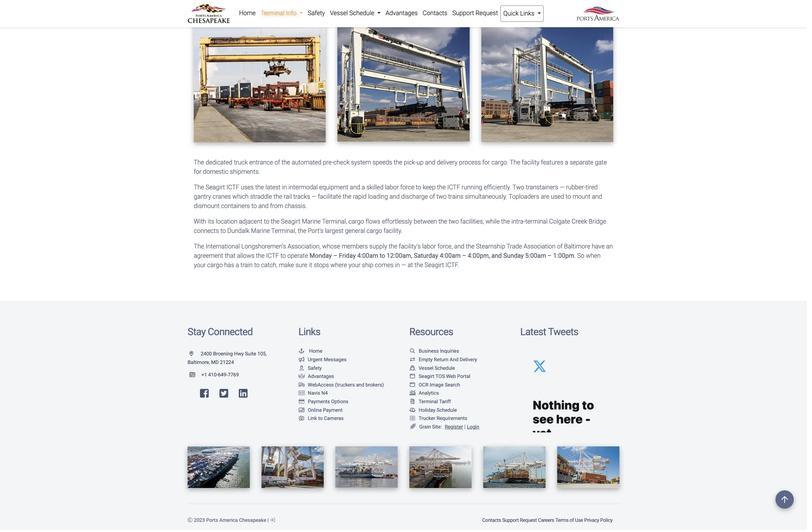 Task type: locate. For each thing, give the bounding box(es) containing it.
empty return and delivery
[[419, 357, 478, 363]]

terms
[[556, 518, 569, 524]]

1 horizontal spatial home link
[[299, 349, 323, 355]]

1 horizontal spatial contacts link
[[482, 514, 502, 528]]

1 your from the left
[[194, 262, 206, 269]]

marine up port's
[[302, 218, 321, 225]]

0 vertical spatial labor
[[385, 184, 399, 191]]

1 vertical spatial for
[[194, 168, 202, 176]]

1 vertical spatial two
[[449, 218, 459, 225]]

2 horizontal spatial a
[[565, 159, 569, 166]]

web
[[446, 374, 456, 380]]

– down association
[[548, 252, 552, 260]]

home link for urgent messages link
[[299, 349, 323, 355]]

to up comes
[[380, 252, 386, 260]]

home left terminal info
[[239, 9, 256, 17]]

1 vertical spatial in
[[395, 262, 400, 269]]

vessel schedule link
[[328, 5, 383, 21], [410, 366, 455, 371]]

hand receiving image
[[299, 375, 305, 380]]

1 horizontal spatial labor
[[423, 243, 436, 250]]

0 vertical spatial support request link
[[450, 5, 501, 21]]

1 horizontal spatial 4:00am
[[440, 252, 461, 260]]

labor up the saturday in the top of the page
[[423, 243, 436, 250]]

ictf
[[227, 184, 240, 191], [448, 184, 461, 191], [266, 252, 279, 260]]

a up the "rapid"
[[362, 184, 365, 191]]

quick links
[[504, 10, 536, 17]]

links up anchor icon
[[299, 326, 321, 338]]

1 horizontal spatial contacts
[[483, 518, 501, 524]]

0 horizontal spatial for
[[194, 168, 202, 176]]

0 horizontal spatial home link
[[237, 5, 258, 21]]

home up the urgent
[[309, 349, 323, 355]]

while
[[486, 218, 500, 225]]

uses
[[241, 184, 254, 191]]

login
[[467, 424, 480, 430]]

of left use
[[570, 518, 574, 524]]

list alt image
[[410, 417, 416, 422]]

and right force,
[[455, 243, 465, 250]]

home link left terminal info
[[237, 5, 258, 21]]

careers link
[[538, 514, 555, 528]]

to right link
[[318, 416, 323, 422]]

operate
[[288, 252, 308, 260]]

ictf up which
[[227, 184, 240, 191]]

safety down the urgent
[[308, 366, 322, 371]]

1 vertical spatial safety
[[308, 366, 322, 371]]

two left facilities,
[[449, 218, 459, 225]]

1 vertical spatial terminal
[[419, 399, 438, 405]]

1 horizontal spatial advantages link
[[383, 5, 421, 21]]

flows
[[366, 218, 381, 225]]

so
[[578, 252, 585, 260]]

go to top image
[[776, 491, 795, 509]]

pre-
[[323, 159, 334, 166]]

support request link left quick
[[450, 5, 501, 21]]

ports
[[206, 518, 218, 524]]

the right 'cargo.'
[[510, 159, 521, 166]]

terminal, up longshoremen's
[[271, 227, 297, 235]]

ictf terminal image
[[194, 20, 326, 142], [338, 20, 470, 142], [482, 20, 614, 142]]

browser image up analytics 'icon'
[[410, 383, 416, 388]]

the
[[282, 159, 290, 166], [394, 159, 403, 166], [256, 184, 264, 191], [438, 184, 446, 191], [274, 193, 282, 200], [343, 193, 352, 200], [271, 218, 280, 225], [439, 218, 448, 225], [502, 218, 510, 225], [298, 227, 307, 235], [389, 243, 398, 250], [466, 243, 475, 250], [256, 252, 265, 260], [415, 262, 424, 269]]

safety link down the urgent
[[299, 366, 322, 371]]

automated
[[292, 159, 322, 166]]

for left 'cargo.'
[[483, 159, 490, 166]]

analytics link
[[410, 391, 439, 397]]

1 horizontal spatial marine
[[302, 218, 321, 225]]

to inside the international longshoremen's association, whose members supply the facility's labor force, and the steamship trade association of baltimore have an agreement that allows the ictf to operate
[[281, 252, 286, 260]]

0 vertical spatial cargo
[[349, 218, 364, 225]]

and right up
[[425, 159, 436, 166]]

labor
[[385, 184, 399, 191], [423, 243, 436, 250]]

of up 1:00pm
[[557, 243, 563, 250]]

1 vertical spatial safety link
[[299, 366, 322, 371]]

– left 4:00pm,
[[463, 252, 467, 260]]

trains
[[449, 193, 464, 200]]

rapid
[[353, 193, 367, 200]]

contacts link
[[421, 5, 450, 21], [482, 514, 502, 528]]

1 ictf terminal image from the left
[[194, 20, 326, 142]]

2400
[[201, 351, 212, 357]]

schedule for the vessel schedule 'link' to the bottom
[[435, 366, 455, 371]]

cranes
[[213, 193, 231, 200]]

0 vertical spatial the
[[510, 159, 521, 166]]

home
[[239, 9, 256, 17], [309, 349, 323, 355]]

0 horizontal spatial support request link
[[450, 5, 501, 21]]

2 vertical spatial a
[[236, 262, 239, 269]]

the right at
[[415, 262, 424, 269]]

1 horizontal spatial your
[[349, 262, 361, 269]]

| left sign in icon
[[268, 518, 269, 524]]

1:00pm
[[554, 252, 575, 260]]

contacts for contacts
[[423, 9, 448, 17]]

0 horizontal spatial two
[[437, 193, 447, 200]]

and down the straddle
[[259, 202, 269, 210]]

for down ​the
[[194, 168, 202, 176]]

login link
[[467, 424, 480, 430]]

0 vertical spatial terminal
[[261, 9, 285, 17]]

twitter square image
[[220, 389, 228, 399]]

terminal down analytics
[[419, 399, 438, 405]]

terminal
[[261, 9, 285, 17], [419, 399, 438, 405]]

cargo up the general
[[349, 218, 364, 225]]

1 vertical spatial advantages
[[308, 374, 334, 380]]

ictf up trains
[[448, 184, 461, 191]]

force
[[401, 184, 415, 191]]

domestic
[[203, 168, 229, 176]]

the inside the international longshoremen's association, whose members supply the facility's labor force, and the steamship trade association of baltimore have an agreement that allows the ictf to operate
[[194, 243, 204, 250]]

2 vertical spatial the
[[194, 243, 204, 250]]

0 vertical spatial two
[[437, 193, 447, 200]]

1 vertical spatial links
[[299, 326, 321, 338]]

2 horizontal spatial –
[[548, 252, 552, 260]]

0 horizontal spatial contacts link
[[421, 5, 450, 21]]

the for agreement
[[194, 243, 204, 250]]

delivery
[[460, 357, 478, 363]]

linkedin image
[[239, 389, 248, 399]]

—
[[560, 184, 565, 191], [312, 193, 317, 200], [402, 262, 407, 269]]

0 horizontal spatial terminal
[[261, 9, 285, 17]]

the up agreement
[[194, 243, 204, 250]]

home link for terminal info link
[[237, 5, 258, 21]]

1 vertical spatial labor
[[423, 243, 436, 250]]

cameras
[[324, 416, 344, 422]]

quick links link
[[501, 5, 544, 22]]

two left trains
[[437, 193, 447, 200]]

1 vertical spatial marine
[[251, 227, 270, 235]]

21224
[[220, 360, 234, 366]]

shipments.
[[230, 168, 260, 176]]

seagirt down monday – friday 4:00am to 12:00am, saturday 4:00am – 4:00pm, and sunday 5:00am – 1:00pm
[[425, 262, 444, 269]]

2 browser image from the top
[[410, 383, 416, 388]]

transtainers
[[526, 184, 559, 191]]

0 horizontal spatial in
[[282, 184, 287, 191]]

a inside . so when your cargo has a train to catch, make sure it stops where your ship comes in — at the seagirt ictf.
[[236, 262, 239, 269]]

marine down adjacent
[[251, 227, 270, 235]]

the right between
[[439, 218, 448, 225]]

and left brokers)
[[356, 382, 365, 388]]

container storage image
[[299, 392, 305, 397]]

terminal tariff link
[[410, 399, 451, 405]]

to right train
[[254, 262, 260, 269]]

2 horizontal spatial cargo
[[367, 227, 382, 235]]

browser image for seagirt
[[410, 375, 416, 380]]

2 vertical spatial schedule
[[437, 408, 457, 413]]

in up the rail
[[282, 184, 287, 191]]

the up from
[[274, 193, 282, 200]]

1 horizontal spatial for
[[483, 159, 490, 166]]

portal
[[457, 374, 471, 380]]

request left careers
[[520, 518, 537, 524]]

0 vertical spatial links
[[521, 10, 535, 17]]

tos
[[436, 374, 445, 380]]

0 horizontal spatial ictf terminal image
[[194, 20, 326, 142]]

1 horizontal spatial —
[[402, 262, 407, 269]]

browser image inside seagirt tos web portal link
[[410, 375, 416, 380]]

0 vertical spatial terminal,
[[322, 218, 347, 225]]

0 horizontal spatial contacts
[[423, 9, 448, 17]]

— up used
[[560, 184, 565, 191]]

a right features
[[565, 159, 569, 166]]

camera image
[[299, 417, 305, 422]]

tab panel
[[188, 0, 620, 270]]

use
[[575, 518, 583, 524]]

america
[[220, 518, 238, 524]]

has
[[224, 262, 234, 269]]

1 vertical spatial schedule
[[435, 366, 455, 371]]

2 ictf terminal image from the left
[[338, 20, 470, 142]]

0 horizontal spatial labor
[[385, 184, 399, 191]]

0 horizontal spatial vessel
[[330, 9, 348, 17]]

1 vertical spatial cargo
[[367, 227, 382, 235]]

1 horizontal spatial ictf
[[266, 252, 279, 260]]

map marker alt image
[[190, 352, 200, 357]]

2 vertical spatial —
[[402, 262, 407, 269]]

1 horizontal spatial ictf terminal image
[[338, 20, 470, 142]]

browser image
[[410, 375, 416, 380], [410, 383, 416, 388]]

of right entrance
[[275, 159, 280, 166]]

in down 12:00am,
[[395, 262, 400, 269]]

the up 'gantry'
[[194, 184, 204, 191]]

used
[[551, 193, 565, 200]]

requirements
[[437, 416, 468, 422]]

1 vertical spatial request
[[520, 518, 537, 524]]

sunday
[[504, 252, 524, 260]]

0 horizontal spatial —
[[312, 193, 317, 200]]

facilities,
[[461, 218, 485, 225]]

0 vertical spatial safety link
[[306, 5, 328, 21]]

online
[[308, 408, 322, 413]]

request left quick
[[476, 9, 498, 17]]

1 safety from the top
[[308, 9, 325, 17]]

seagirt inside '​with its location adjacent to the seagirt marine terminal, cargo flows effortlessly between the two facilities, while the intra-terminal colgate creek bridge connects to dundalk marine terminal, the port's largest general cargo facility.'
[[281, 218, 301, 225]]

ocr image search
[[419, 382, 460, 388]]

terminal inside terminal info link
[[261, 9, 285, 17]]

labor left 'force'
[[385, 184, 399, 191]]

browser image inside ocr image search link
[[410, 383, 416, 388]]

terminal, up largest
[[322, 218, 347, 225]]

options
[[331, 399, 349, 405]]

contacts
[[423, 9, 448, 17], [483, 518, 501, 524]]

request
[[476, 9, 498, 17], [520, 518, 537, 524]]

1 horizontal spatial terminal
[[419, 399, 438, 405]]

contacts for contacts support request careers terms of use privacy policy
[[483, 518, 501, 524]]

your down the friday
[[349, 262, 361, 269]]

your down agreement
[[194, 262, 206, 269]]

0 horizontal spatial a
[[236, 262, 239, 269]]

return
[[434, 357, 449, 363]]

and inside the "​the dedicated truck entrance of the automated pre-check system speeds the pick-up and delivery process for cargo. the facility features a separate gate for domestic shipments."
[[425, 159, 436, 166]]

trucker requirements link
[[410, 416, 468, 422]]

the down longshoremen's
[[256, 252, 265, 260]]

0 vertical spatial vessel
[[330, 9, 348, 17]]

payment
[[323, 408, 343, 413]]

ictf.
[[446, 262, 460, 269]]

0 vertical spatial safety
[[308, 9, 325, 17]]

browser image down ship image
[[410, 375, 416, 380]]

2400 broening hwy suite 105, baltimore, md 21224 link
[[188, 351, 267, 366]]

1 vertical spatial the
[[194, 184, 204, 191]]

1 vertical spatial home
[[309, 349, 323, 355]]

terminal
[[526, 218, 548, 225]]

trucker
[[419, 416, 436, 422]]

the down from
[[271, 218, 280, 225]]

cargo down agreement
[[207, 262, 223, 269]]

wheat image
[[410, 424, 417, 430]]

2023
[[194, 518, 205, 524]]

0 vertical spatial vessel schedule
[[330, 9, 376, 17]]

a inside the seagirt ictf uses the latest in intermodal equipment and a skilled labor force to keep the ictf running efficiently. two transtainers — rubber-tired gantry cranes which straddle the rail tracks — facilitate the rapid loading and discharge of two trains simultaneously. toploaders are used to mount and dismount containers to and from chassis.
[[362, 184, 365, 191]]

the inside the "​the dedicated truck entrance of the automated pre-check system speeds the pick-up and delivery process for cargo. the facility features a separate gate for domestic shipments."
[[510, 159, 521, 166]]

tweets
[[549, 326, 579, 338]]

safety right the info
[[308, 9, 325, 17]]

0 horizontal spatial ictf
[[227, 184, 240, 191]]

home link
[[237, 5, 258, 21], [299, 349, 323, 355]]

0 horizontal spatial links
[[299, 326, 321, 338]]

2 4:00am from the left
[[440, 252, 461, 260]]

1 browser image from the top
[[410, 375, 416, 380]]

to up make
[[281, 252, 286, 260]]

support request link left careers
[[502, 514, 538, 528]]

links right quick
[[521, 10, 535, 17]]

0 vertical spatial advantages
[[386, 9, 418, 17]]

chesapeake
[[239, 518, 266, 524]]

safety link for the vessel schedule 'link' to the top
[[306, 5, 328, 21]]

terminal for terminal info
[[261, 9, 285, 17]]

cargo inside . so when your cargo has a train to catch, make sure it stops where your ship comes in — at the seagirt ictf.
[[207, 262, 223, 269]]

to down location
[[221, 227, 226, 235]]

0 horizontal spatial advantages link
[[299, 374, 334, 380]]

seagirt up cranes on the top left of the page
[[206, 184, 225, 191]]

a right has
[[236, 262, 239, 269]]

home link up the urgent
[[299, 349, 323, 355]]

1 vertical spatial vessel schedule
[[419, 366, 455, 371]]

0 horizontal spatial your
[[194, 262, 206, 269]]

ictf up catch,
[[266, 252, 279, 260]]

0 vertical spatial a
[[565, 159, 569, 166]]

the international longshoremen's association, whose members supply the facility's labor force, and the steamship trade association of baltimore have an agreement that allows the ictf to operate
[[194, 243, 613, 260]]

1 horizontal spatial vessel
[[419, 366, 434, 371]]

0 horizontal spatial vessel schedule link
[[328, 5, 383, 21]]

seagirt down chassis.
[[281, 218, 301, 225]]

schedule for holiday schedule link
[[437, 408, 457, 413]]

to inside . so when your cargo has a train to catch, make sure it stops where your ship comes in — at the seagirt ictf.
[[254, 262, 260, 269]]

1 horizontal spatial two
[[449, 218, 459, 225]]

links inside 'link'
[[521, 10, 535, 17]]

1 vertical spatial terminal,
[[271, 227, 297, 235]]

1 horizontal spatial home
[[309, 349, 323, 355]]

0 horizontal spatial cargo
[[207, 262, 223, 269]]

terminal left the info
[[261, 9, 285, 17]]

in inside the seagirt ictf uses the latest in intermodal equipment and a skilled labor force to keep the ictf running efficiently. two transtainers — rubber-tired gantry cranes which straddle the rail tracks — facilitate the rapid loading and discharge of two trains simultaneously. toploaders are used to mount and dismount containers to and from chassis.
[[282, 184, 287, 191]]

the left port's
[[298, 227, 307, 235]]

have
[[592, 243, 605, 250]]

1 horizontal spatial advantages
[[386, 9, 418, 17]]

home inside 'link'
[[239, 9, 256, 17]]

to down the straddle
[[252, 202, 257, 210]]

1 vertical spatial vessel schedule link
[[410, 366, 455, 371]]

and up the "rapid"
[[350, 184, 360, 191]]

separate
[[570, 159, 594, 166]]

stops
[[314, 262, 329, 269]]

0 horizontal spatial advantages
[[308, 374, 334, 380]]

longshoremen's
[[242, 243, 286, 250]]

of down 'keep'
[[430, 193, 435, 200]]

webaccess (truckers and brokers) link
[[299, 382, 384, 388]]

1 vertical spatial browser image
[[410, 383, 416, 388]]

1 horizontal spatial a
[[362, 184, 365, 191]]

4:00am up ship on the left of the page
[[358, 252, 378, 260]]

exchange image
[[410, 358, 416, 363]]

facilitate
[[318, 193, 342, 200]]

cargo down "flows"
[[367, 227, 382, 235]]

0 vertical spatial in
[[282, 184, 287, 191]]

inquiries
[[440, 349, 459, 355]]

1 vertical spatial a
[[362, 184, 365, 191]]

dundalk
[[228, 227, 250, 235]]

truck
[[234, 159, 248, 166]]

0 horizontal spatial 4:00am
[[358, 252, 378, 260]]

facebook square image
[[200, 389, 209, 399]]

check
[[334, 159, 350, 166]]

1 horizontal spatial in
[[395, 262, 400, 269]]

0 vertical spatial home link
[[237, 5, 258, 21]]

— left at
[[402, 262, 407, 269]]

and inside the international longshoremen's association, whose members supply the facility's labor force, and the steamship trade association of baltimore have an agreement that allows the ictf to operate
[[455, 243, 465, 250]]

an
[[607, 243, 613, 250]]

labor inside the international longshoremen's association, whose members supply the facility's labor force, and the steamship trade association of baltimore have an agreement that allows the ictf to operate
[[423, 243, 436, 250]]

1 horizontal spatial links
[[521, 10, 535, 17]]

3 ictf terminal image from the left
[[482, 20, 614, 142]]

1 horizontal spatial vessel schedule link
[[410, 366, 455, 371]]

4:00am up ictf.
[[440, 252, 461, 260]]

| left login
[[465, 424, 466, 431]]

— right tracks
[[312, 193, 317, 200]]

1 horizontal spatial |
[[465, 424, 466, 431]]

2023 ports america chesapeake |
[[193, 518, 270, 524]]

+1 410-649-7769
[[202, 372, 239, 378]]

– up the where
[[334, 252, 338, 260]]

1 horizontal spatial vessel schedule
[[419, 366, 455, 371]]

catch,
[[261, 262, 278, 269]]

safety link right the info
[[306, 5, 328, 21]]

the inside the seagirt ictf uses the latest in intermodal equipment and a skilled labor force to keep the ictf running efficiently. two transtainers — rubber-tired gantry cranes which straddle the rail tracks — facilitate the rapid loading and discharge of two trains simultaneously. toploaders are used to mount and dismount containers to and from chassis.
[[194, 184, 204, 191]]

search
[[445, 382, 460, 388]]

contacts support request careers terms of use privacy policy
[[483, 518, 613, 524]]



Task type: describe. For each thing, give the bounding box(es) containing it.
seagirt tos web portal
[[419, 374, 471, 380]]

1 vertical spatial |
[[268, 518, 269, 524]]

seagirt inside . so when your cargo has a train to catch, make sure it stops where your ship comes in — at the seagirt ictf.
[[425, 262, 444, 269]]

steamship
[[476, 243, 506, 250]]

user hard hat image
[[299, 366, 305, 371]]

brokers)
[[366, 382, 384, 388]]

1 vertical spatial vessel
[[419, 366, 434, 371]]

0 vertical spatial marine
[[302, 218, 321, 225]]

file invoice image
[[410, 400, 416, 405]]

the left pick-
[[394, 159, 403, 166]]

two inside the seagirt ictf uses the latest in intermodal equipment and a skilled labor force to keep the ictf running efficiently. two transtainers — rubber-tired gantry cranes which straddle the rail tracks — facilitate the rapid loading and discharge of two trains simultaneously. toploaders are used to mount and dismount containers to and from chassis.
[[437, 193, 447, 200]]

online payment
[[308, 408, 343, 413]]

bells image
[[410, 408, 416, 413]]

— inside . so when your cargo has a train to catch, make sure it stops where your ship comes in — at the seagirt ictf.
[[402, 262, 407, 269]]

analytics
[[419, 391, 439, 397]]

0 vertical spatial —
[[560, 184, 565, 191]]

1 – from the left
[[334, 252, 338, 260]]

the inside . so when your cargo has a train to catch, make sure it stops where your ship comes in — at the seagirt ictf.
[[415, 262, 424, 269]]

the up 12:00am,
[[389, 243, 398, 250]]

privacy policy link
[[584, 514, 614, 528]]

adjacent
[[239, 218, 263, 225]]

effortlessly
[[382, 218, 413, 225]]

1 horizontal spatial cargo
[[349, 218, 364, 225]]

to up discharge
[[416, 184, 422, 191]]

the left the automated
[[282, 159, 290, 166]]

1 4:00am from the left
[[358, 252, 378, 260]]

3 – from the left
[[548, 252, 552, 260]]

the left "intra-"
[[502, 218, 510, 225]]

holiday schedule link
[[410, 408, 457, 413]]

supply
[[370, 243, 388, 250]]

baltimore,
[[188, 360, 210, 366]]

. so when your cargo has a train to catch, make sure it stops where your ship comes in — at the seagirt ictf.
[[194, 252, 601, 269]]

1 horizontal spatial support
[[503, 518, 519, 524]]

sure
[[296, 262, 308, 269]]

rubber-
[[567, 184, 586, 191]]

12:00am,
[[387, 252, 413, 260]]

0 vertical spatial |
[[465, 424, 466, 431]]

the left the "rapid"
[[343, 193, 352, 200]]

4:00pm,
[[468, 252, 490, 260]]

policy
[[601, 518, 613, 524]]

credit card front image
[[299, 408, 305, 413]]

business inquiries
[[419, 349, 459, 355]]

md
[[211, 360, 219, 366]]

baltimore
[[565, 243, 591, 250]]

0 vertical spatial advantages link
[[383, 5, 421, 21]]

browser image for ocr
[[410, 383, 416, 388]]

schedule inside the vessel schedule 'link'
[[350, 9, 375, 17]]

of inside the seagirt ictf uses the latest in intermodal equipment and a skilled labor force to keep the ictf running efficiently. two transtainers — rubber-tired gantry cranes which straddle the rail tracks — facilitate the rapid loading and discharge of two trains simultaneously. toploaders are used to mount and dismount containers to and from chassis.
[[430, 193, 435, 200]]

copyright image
[[188, 519, 193, 524]]

latest tweets
[[521, 326, 579, 338]]

international
[[206, 243, 240, 250]]

ictf inside the international longshoremen's association, whose members supply the facility's labor force, and the steamship trade association of baltimore have an agreement that allows the ictf to operate
[[266, 252, 279, 260]]

and
[[450, 357, 459, 363]]

keep
[[423, 184, 436, 191]]

+1
[[202, 372, 207, 378]]

649-
[[218, 372, 228, 378]]

ship
[[362, 262, 374, 269]]

gantry
[[194, 193, 211, 200]]

credit card image
[[299, 400, 305, 405]]

when
[[586, 252, 601, 260]]

anchor image
[[299, 349, 305, 354]]

navis n4
[[308, 391, 328, 397]]

grain site: register | login
[[420, 424, 480, 431]]

empty return and delivery link
[[410, 357, 478, 363]]

facility.
[[384, 227, 403, 235]]

general
[[345, 227, 365, 235]]

entrance
[[249, 159, 273, 166]]

labor inside the seagirt ictf uses the latest in intermodal equipment and a skilled labor force to keep the ictf running efficiently. two transtainers — rubber-tired gantry cranes which straddle the rail tracks — facilitate the rapid loading and discharge of two trains simultaneously. toploaders are used to mount and dismount containers to and from chassis.
[[385, 184, 399, 191]]

online payment link
[[299, 408, 343, 413]]

urgent messages link
[[299, 357, 347, 363]]

delivery
[[437, 159, 458, 166]]

creek
[[572, 218, 588, 225]]

messages
[[324, 357, 347, 363]]

dedicated
[[206, 159, 233, 166]]

largest
[[325, 227, 344, 235]]

rail
[[284, 193, 292, 200]]

1 vertical spatial contacts link
[[482, 514, 502, 528]]

running
[[462, 184, 483, 191]]

payments
[[308, 399, 330, 405]]

to right used
[[566, 193, 572, 200]]

1 horizontal spatial request
[[520, 518, 537, 524]]

cargo.
[[492, 159, 509, 166]]

tracks
[[294, 193, 310, 200]]

1 horizontal spatial support request link
[[502, 514, 538, 528]]

facility
[[522, 159, 540, 166]]

trade
[[507, 243, 523, 250]]

truck container image
[[299, 383, 305, 388]]

​with
[[194, 218, 206, 225]]

2 – from the left
[[463, 252, 467, 260]]

holiday schedule
[[419, 408, 457, 413]]

analytics image
[[410, 392, 416, 397]]

​with its location adjacent to the seagirt marine terminal, cargo flows effortlessly between the two facilities, while the intra-terminal colgate creek bridge connects to dundalk marine terminal, the port's largest general cargo facility.
[[194, 218, 607, 235]]

0 horizontal spatial terminal,
[[271, 227, 297, 235]]

and down tired
[[592, 193, 603, 200]]

and down steamship
[[492, 252, 502, 260]]

grain
[[420, 424, 431, 430]]

​the
[[194, 159, 204, 166]]

terminal for terminal tariff
[[419, 399, 438, 405]]

two inside '​with its location adjacent to the seagirt marine terminal, cargo flows effortlessly between the two facilities, while the intra-terminal colgate creek bridge connects to dundalk marine terminal, the port's largest general cargo facility.'
[[449, 218, 459, 225]]

where
[[331, 262, 347, 269]]

the up the straddle
[[256, 184, 264, 191]]

the for two
[[194, 184, 204, 191]]

1 vertical spatial advantages link
[[299, 374, 334, 380]]

2 horizontal spatial ictf
[[448, 184, 461, 191]]

to right adjacent
[[264, 218, 270, 225]]

features
[[541, 159, 564, 166]]

1 vertical spatial —
[[312, 193, 317, 200]]

at
[[408, 262, 413, 269]]

business
[[419, 349, 439, 355]]

0 horizontal spatial support
[[453, 9, 474, 17]]

(truckers
[[335, 382, 355, 388]]

process
[[460, 159, 481, 166]]

and right loading
[[390, 193, 400, 200]]

bullhorn image
[[299, 358, 305, 363]]

seagirt inside the seagirt ictf uses the latest in intermodal equipment and a skilled labor force to keep the ictf running efficiently. two transtainers — rubber-tired gantry cranes which straddle the rail tracks — facilitate the rapid loading and discharge of two trains simultaneously. toploaders are used to mount and dismount containers to and from chassis.
[[206, 184, 225, 191]]

seagirt up ocr
[[419, 374, 435, 380]]

0 vertical spatial vessel schedule link
[[328, 5, 383, 21]]

empty
[[419, 357, 433, 363]]

sign in image
[[270, 519, 275, 524]]

the right 'keep'
[[438, 184, 446, 191]]

in inside . so when your cargo has a train to catch, make sure it stops where your ship comes in — at the seagirt ictf.
[[395, 262, 400, 269]]

search image
[[410, 349, 416, 354]]

payments options link
[[299, 399, 349, 405]]

webaccess (truckers and brokers)
[[308, 382, 384, 388]]

a inside the "​the dedicated truck entrance of the automated pre-check system speeds the pick-up and delivery process for cargo. the facility features a separate gate for domestic shipments."
[[565, 159, 569, 166]]

stay
[[188, 326, 206, 338]]

of inside the international longshoremen's association, whose members supply the facility's labor force, and the steamship trade association of baltimore have an agreement that allows the ictf to operate
[[557, 243, 563, 250]]

phone office image
[[190, 373, 202, 378]]

which
[[233, 193, 249, 200]]

0 horizontal spatial request
[[476, 9, 498, 17]]

system
[[351, 159, 371, 166]]

resources
[[410, 326, 454, 338]]

payments options
[[308, 399, 349, 405]]

it
[[309, 262, 313, 269]]

whose
[[323, 243, 340, 250]]

register
[[445, 424, 463, 430]]

the up 4:00pm,
[[466, 243, 475, 250]]

2 your from the left
[[349, 262, 361, 269]]

tab panel containing ​the dedicated truck entrance of the automated pre-check system speeds the pick-up and delivery process for cargo. the facility features a separate gate for domestic shipments.
[[188, 0, 620, 270]]

link
[[308, 416, 317, 422]]

0 vertical spatial for
[[483, 159, 490, 166]]

containers
[[221, 202, 250, 210]]

link to cameras link
[[299, 416, 344, 422]]

image
[[430, 382, 444, 388]]

navis
[[308, 391, 320, 397]]

discharge
[[402, 193, 428, 200]]

ship image
[[410, 366, 416, 371]]

urgent
[[308, 357, 323, 363]]

of inside the "​the dedicated truck entrance of the automated pre-check system speeds the pick-up and delivery process for cargo. the facility features a separate gate for domestic shipments."
[[275, 159, 280, 166]]

2 safety from the top
[[308, 366, 322, 371]]

mount
[[573, 193, 591, 200]]

up
[[417, 159, 424, 166]]

safety link for the bottom advantages link
[[299, 366, 322, 371]]

association
[[524, 243, 556, 250]]



Task type: vqa. For each thing, say whether or not it's contained in the screenshot.
No
no



